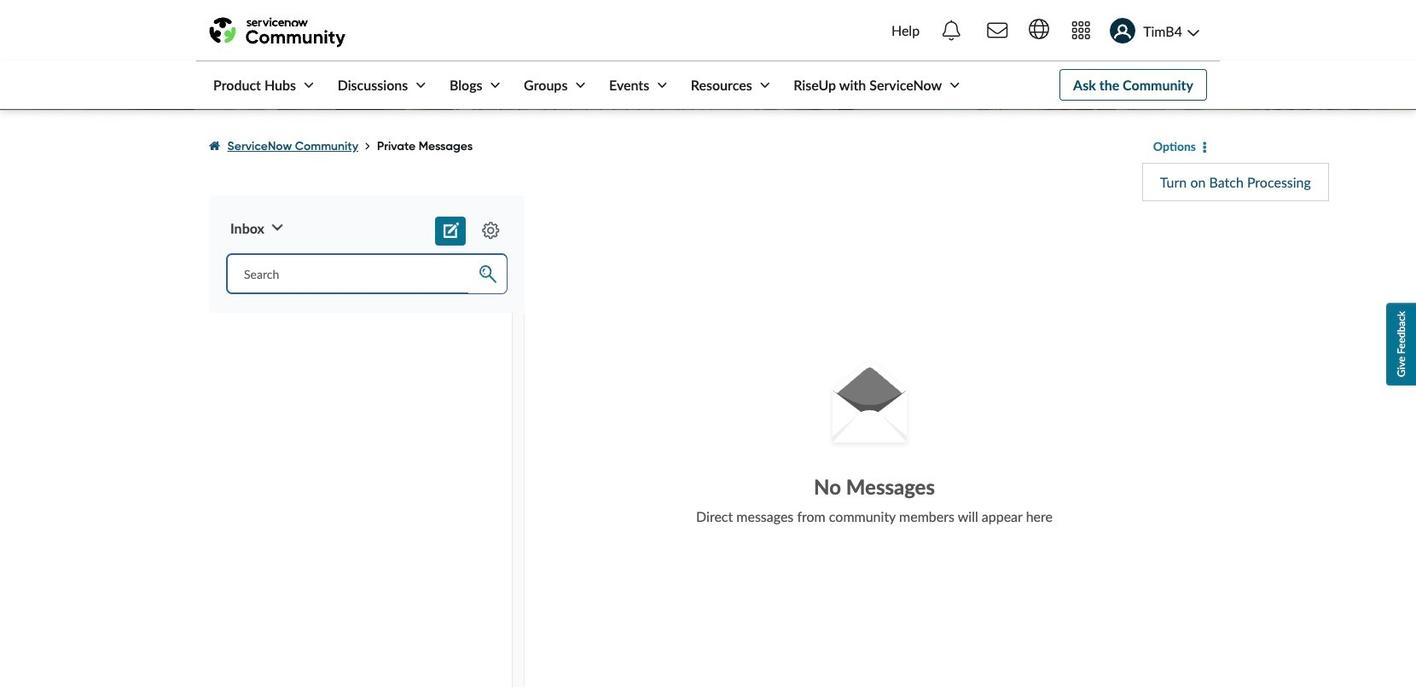 Task type: locate. For each thing, give the bounding box(es) containing it.
menu bar
[[196, 61, 963, 108]]

list item
[[1143, 168, 1328, 196]]

list
[[209, 123, 1142, 170]]

Search text field
[[226, 253, 508, 294]]



Task type: describe. For each thing, give the bounding box(es) containing it.
timb4 image
[[1110, 18, 1136, 44]]

language selector image
[[1029, 19, 1049, 40]]



Task type: vqa. For each thing, say whether or not it's contained in the screenshot.
Language Selector image
yes



